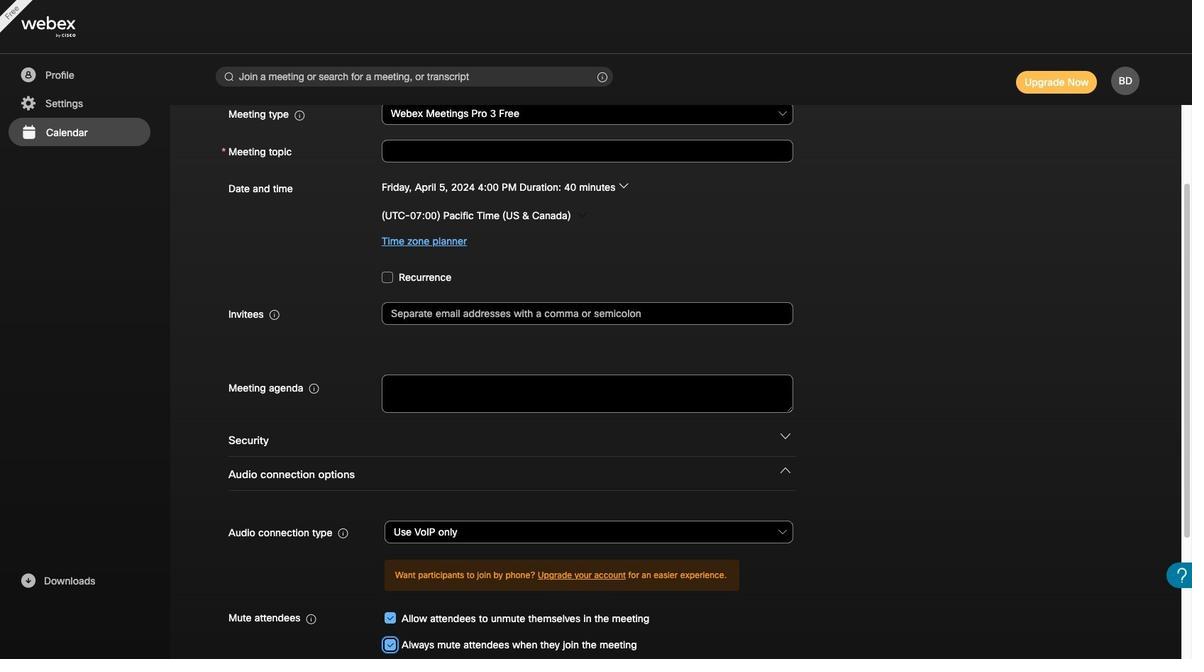 Task type: describe. For each thing, give the bounding box(es) containing it.
mds meetings_filled image
[[20, 124, 38, 141]]

mds people circle_filled image
[[19, 67, 37, 84]]

1 ng down image from the top
[[781, 431, 791, 441]]

0 horizontal spatial arrow image
[[578, 210, 587, 220]]

Join a meeting or search for a meeting, or transcript text field
[[216, 67, 613, 87]]



Task type: locate. For each thing, give the bounding box(es) containing it.
group
[[221, 175, 1131, 254], [229, 605, 793, 658]]

arrow image
[[619, 181, 629, 191], [578, 210, 587, 220]]

Invitees text field
[[382, 302, 793, 325]]

1 vertical spatial arrow image
[[578, 210, 587, 220]]

1 vertical spatial ng down image
[[781, 466, 791, 475]]

1 vertical spatial group
[[229, 605, 793, 658]]

0 vertical spatial ng down image
[[781, 431, 791, 441]]

cisco webex image
[[21, 17, 106, 38]]

ng down image
[[781, 431, 791, 441], [781, 466, 791, 475]]

ng down image inside audio connection options region
[[781, 466, 791, 475]]

0 vertical spatial arrow image
[[619, 181, 629, 191]]

group inside audio connection options region
[[229, 605, 793, 658]]

None field
[[382, 101, 794, 127]]

None text field
[[382, 140, 793, 162], [382, 375, 793, 413], [382, 140, 793, 162], [382, 375, 793, 413]]

2 ng down image from the top
[[781, 466, 791, 475]]

mds content download_filled image
[[19, 573, 37, 590]]

0 vertical spatial group
[[221, 175, 1131, 254]]

1 horizontal spatial arrow image
[[619, 181, 629, 191]]

mds settings_filled image
[[19, 95, 37, 112]]

audio connection options region
[[221, 457, 1131, 659]]

banner
[[0, 0, 1192, 54]]



Task type: vqa. For each thing, say whether or not it's contained in the screenshot.
Security region on the bottom of the page
no



